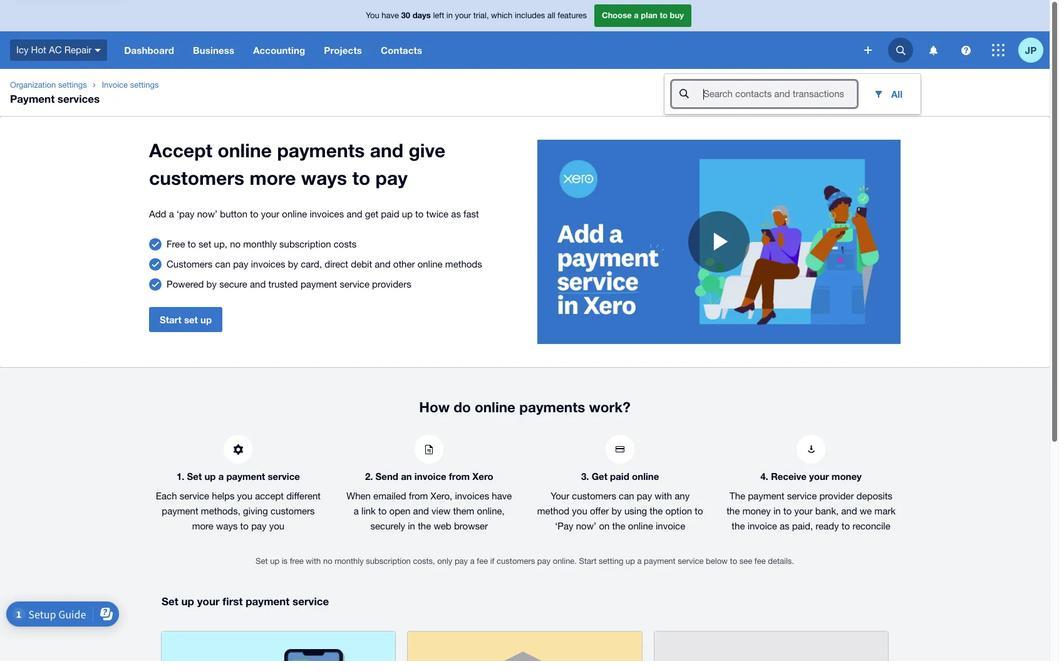 Task type: describe. For each thing, give the bounding box(es) containing it.
1.
[[177, 471, 185, 482]]

your customers can pay with any method you offer by using the option to 'pay now' on the online invoice
[[538, 491, 704, 531]]

offer
[[590, 506, 609, 516]]

trial,
[[474, 11, 489, 20]]

0 vertical spatial now'
[[197, 209, 218, 219]]

button
[[220, 209, 248, 219]]

we
[[860, 506, 872, 516]]

start inside start set up button
[[160, 314, 182, 325]]

hot
[[31, 44, 46, 55]]

invoice inside the payment service provider deposits the money in to your bank, and we mark the invoice as paid, ready to reconcile
[[748, 521, 778, 531]]

more inside each service helps you accept different payment methods, giving customers more ways to pay you
[[192, 521, 214, 531]]

settings for invoice settings
[[130, 80, 159, 90]]

setting
[[599, 557, 624, 566]]

invoice
[[102, 80, 128, 90]]

money inside the payment service provider deposits the money in to your bank, and we mark the invoice as paid, ready to reconcile
[[743, 506, 771, 516]]

all
[[548, 11, 556, 20]]

service up accept
[[268, 471, 300, 482]]

view
[[432, 506, 451, 516]]

costs
[[334, 239, 357, 249]]

payment inside each service helps you accept different payment methods, giving customers more ways to pay you
[[162, 506, 198, 516]]

add
[[149, 209, 166, 219]]

and left "get"
[[347, 209, 363, 219]]

any
[[675, 491, 690, 501]]

up left "first"
[[181, 595, 194, 608]]

send
[[376, 471, 399, 482]]

debit
[[351, 259, 372, 269]]

services
[[58, 92, 100, 105]]

emailed
[[374, 491, 407, 501]]

more inside accept online payments and give customers more ways to pay
[[250, 167, 296, 189]]

0 horizontal spatial by
[[207, 279, 217, 290]]

invoices inside when emailed from xero, invoices have a link to open and view them online, securely in the web browser
[[455, 491, 490, 501]]

payment right setting
[[644, 557, 676, 566]]

ac
[[49, 44, 62, 55]]

1. set up a payment service
[[177, 471, 300, 482]]

up up helps
[[205, 471, 216, 482]]

0 vertical spatial money
[[832, 471, 862, 482]]

online inside accept online payments and give customers more ways to pay
[[218, 139, 272, 162]]

dashboard
[[124, 44, 174, 56]]

your up free to set up, no monthly subscription costs on the top
[[261, 209, 280, 219]]

choose
[[602, 10, 632, 20]]

contacts button
[[372, 31, 432, 69]]

different
[[287, 491, 321, 501]]

powered by secure and trusted payment service providers
[[167, 279, 412, 290]]

ready
[[816, 521, 839, 531]]

to inside each service helps you accept different payment methods, giving customers more ways to pay you
[[240, 521, 249, 531]]

xero,
[[431, 491, 453, 501]]

and right 'debit'
[[375, 259, 391, 269]]

0 vertical spatial invoices
[[310, 209, 344, 219]]

Search contacts and transactions search field
[[703, 82, 857, 106]]

deposits
[[857, 491, 893, 501]]

in inside the payment service provider deposits the money in to your bank, and we mark the invoice as paid, ready to reconcile
[[774, 506, 781, 516]]

you have 30 days left in your trial, which includes all features
[[366, 10, 587, 20]]

fast
[[464, 209, 479, 219]]

to right free
[[188, 239, 196, 249]]

features
[[558, 11, 587, 20]]

jp button
[[1019, 31, 1050, 69]]

customers inside "your customers can pay with any method you offer by using the option to 'pay now' on the online invoice"
[[572, 491, 617, 501]]

0 vertical spatial from
[[449, 471, 470, 482]]

provider
[[820, 491, 854, 501]]

pay inside accept online payments and give customers more ways to pay
[[376, 167, 408, 189]]

business button
[[184, 31, 244, 69]]

other
[[393, 259, 415, 269]]

service down the free
[[293, 595, 329, 608]]

have inside you have 30 days left in your trial, which includes all features
[[382, 11, 399, 20]]

to inside banner
[[660, 10, 668, 20]]

costs,
[[413, 557, 435, 566]]

paid,
[[793, 521, 814, 531]]

work?
[[589, 399, 631, 416]]

icy hot ac repair
[[16, 44, 92, 55]]

securely
[[371, 521, 406, 531]]

customers inside each service helps you accept different payment methods, giving customers more ways to pay you
[[271, 506, 315, 516]]

a inside when emailed from xero, invoices have a link to open and view them online, securely in the web browser
[[354, 506, 359, 516]]

accounting
[[253, 44, 305, 56]]

when emailed from xero, invoices have a link to open and view them online, securely in the web browser
[[347, 491, 512, 531]]

0 vertical spatial subscription
[[280, 239, 331, 249]]

only
[[438, 557, 453, 566]]

30
[[401, 10, 411, 20]]

service left the below
[[678, 557, 704, 566]]

invoice settings
[[102, 80, 159, 90]]

0 vertical spatial no
[[230, 239, 241, 249]]

ways inside each service helps you accept different payment methods, giving customers more ways to pay you
[[216, 521, 238, 531]]

can inside "your customers can pay with any method you offer by using the option to 'pay now' on the online invoice"
[[619, 491, 635, 501]]

option
[[666, 506, 693, 516]]

card,
[[301, 259, 322, 269]]

free to set up, no monthly subscription costs
[[167, 239, 357, 249]]

bank,
[[816, 506, 839, 516]]

payment up helps
[[227, 471, 265, 482]]

powered
[[167, 279, 204, 290]]

mark
[[875, 506, 896, 516]]

payment down customers can pay invoices by card, direct debit and other online methods
[[301, 279, 337, 290]]

projects button
[[315, 31, 372, 69]]

organization
[[10, 80, 56, 90]]

organization settings
[[10, 80, 87, 90]]

all group
[[665, 74, 921, 114]]

set inside button
[[184, 314, 198, 325]]

4.
[[761, 471, 769, 482]]

with for pay
[[655, 491, 673, 501]]

in inside you have 30 days left in your trial, which includes all features
[[447, 11, 453, 20]]

left
[[433, 11, 444, 20]]

3.
[[582, 471, 589, 482]]

now' inside "your customers can pay with any method you offer by using the option to 'pay now' on the online invoice"
[[576, 521, 597, 531]]

and inside the payment service provider deposits the money in to your bank, and we mark the invoice as paid, ready to reconcile
[[842, 506, 858, 516]]

accept
[[255, 491, 284, 501]]

0 horizontal spatial can
[[215, 259, 231, 269]]

an
[[401, 471, 412, 482]]

pay right only
[[455, 557, 468, 566]]

to right ready
[[842, 521, 850, 531]]

buy
[[670, 10, 684, 20]]

your inside the payment service provider deposits the money in to your bank, and we mark the invoice as paid, ready to reconcile
[[795, 506, 813, 516]]

service inside each service helps you accept different payment methods, giving customers more ways to pay you
[[180, 491, 209, 501]]

pay inside each service helps you accept different payment methods, giving customers more ways to pay you
[[251, 521, 267, 531]]

days
[[413, 10, 431, 20]]

jp
[[1026, 44, 1037, 55]]

the
[[730, 491, 746, 501]]

when
[[347, 491, 371, 501]]

all
[[892, 88, 903, 100]]

online.
[[553, 557, 577, 566]]

start set up
[[160, 314, 212, 325]]

service down 'debit'
[[340, 279, 370, 290]]

link
[[362, 506, 376, 516]]

service inside the payment service provider deposits the money in to your bank, and we mark the invoice as paid, ready to reconcile
[[788, 491, 817, 501]]

up,
[[214, 239, 227, 249]]



Task type: locate. For each thing, give the bounding box(es) containing it.
1 horizontal spatial ways
[[301, 167, 347, 189]]

1 horizontal spatial fee
[[755, 557, 766, 566]]

0 horizontal spatial subscription
[[280, 239, 331, 249]]

to down 'receive'
[[784, 506, 792, 516]]

get
[[592, 471, 608, 482]]

you up giving
[[237, 491, 253, 501]]

details.
[[768, 557, 795, 566]]

in down "open"
[[408, 521, 415, 531]]

with right the free
[[306, 557, 321, 566]]

first
[[223, 595, 243, 608]]

giving
[[243, 506, 268, 516]]

and inside when emailed from xero, invoices have a link to open and view them online, securely in the web browser
[[413, 506, 429, 516]]

to left see
[[730, 557, 738, 566]]

0 horizontal spatial money
[[743, 506, 771, 516]]

customers up offer
[[572, 491, 617, 501]]

to inside "your customers can pay with any method you offer by using the option to 'pay now' on the online invoice"
[[695, 506, 704, 516]]

invoices up costs
[[310, 209, 344, 219]]

up right setting
[[626, 557, 635, 566]]

online inside "your customers can pay with any method you offer by using the option to 'pay now' on the online invoice"
[[628, 521, 654, 531]]

3. get paid online
[[582, 471, 660, 482]]

free
[[167, 239, 185, 249]]

0 horizontal spatial monthly
[[243, 239, 277, 249]]

1 horizontal spatial money
[[832, 471, 862, 482]]

web
[[434, 521, 452, 531]]

2 horizontal spatial invoice
[[748, 521, 778, 531]]

with
[[655, 491, 673, 501], [306, 557, 321, 566]]

payment services
[[10, 92, 100, 105]]

monthly right up,
[[243, 239, 277, 249]]

1 horizontal spatial from
[[449, 471, 470, 482]]

2 horizontal spatial invoices
[[455, 491, 490, 501]]

invoice down option
[[656, 521, 686, 531]]

2 horizontal spatial in
[[774, 506, 781, 516]]

1 horizontal spatial paid
[[610, 471, 630, 482]]

1 horizontal spatial no
[[323, 557, 333, 566]]

navigation containing dashboard
[[115, 31, 856, 69]]

banner containing jp
[[0, 0, 1050, 114]]

you inside "your customers can pay with any method you offer by using the option to 'pay now' on the online invoice"
[[572, 506, 588, 516]]

navigation inside banner
[[115, 31, 856, 69]]

0 vertical spatial payments
[[277, 139, 365, 162]]

2.
[[365, 471, 373, 482]]

navigation
[[115, 31, 856, 69]]

0 horizontal spatial start
[[160, 314, 182, 325]]

a right add
[[169, 209, 174, 219]]

a inside banner
[[634, 10, 639, 20]]

1 vertical spatial money
[[743, 506, 771, 516]]

4. receive your money
[[761, 471, 862, 482]]

subscription up card,
[[280, 239, 331, 249]]

and right secure on the left of page
[[250, 279, 266, 290]]

banner
[[0, 0, 1050, 114]]

1 horizontal spatial settings
[[130, 80, 159, 90]]

set left is
[[256, 557, 268, 566]]

invoice up xero,
[[415, 471, 447, 482]]

0 horizontal spatial set
[[162, 595, 178, 608]]

direct
[[325, 259, 348, 269]]

2 horizontal spatial you
[[572, 506, 588, 516]]

0 horizontal spatial ways
[[216, 521, 238, 531]]

to left the twice
[[416, 209, 424, 219]]

1 vertical spatial by
[[207, 279, 217, 290]]

fee
[[477, 557, 488, 566], [755, 557, 766, 566]]

and left view
[[413, 506, 429, 516]]

service down '1.'
[[180, 491, 209, 501]]

and left give
[[370, 139, 404, 162]]

and left we
[[842, 506, 858, 516]]

and inside accept online payments and give customers more ways to pay
[[370, 139, 404, 162]]

and
[[370, 139, 404, 162], [347, 209, 363, 219], [375, 259, 391, 269], [250, 279, 266, 290], [413, 506, 429, 516], [842, 506, 858, 516]]

1 vertical spatial more
[[192, 521, 214, 531]]

paid
[[381, 209, 400, 219], [610, 471, 630, 482]]

1 horizontal spatial payments
[[520, 399, 585, 416]]

0 horizontal spatial now'
[[197, 209, 218, 219]]

you down accept
[[269, 521, 285, 531]]

pay left online. on the right of the page
[[538, 557, 551, 566]]

pay down giving
[[251, 521, 267, 531]]

add a 'pay now' button to your online invoices and get paid up to twice as fast
[[149, 209, 479, 219]]

methods
[[445, 259, 482, 269]]

can up using
[[619, 491, 635, 501]]

now'
[[197, 209, 218, 219], [576, 521, 597, 531]]

start
[[160, 314, 182, 325], [579, 557, 597, 566]]

fee left if
[[477, 557, 488, 566]]

2 vertical spatial set
[[162, 595, 178, 608]]

1 horizontal spatial invoices
[[310, 209, 344, 219]]

stripe illustration image
[[186, 644, 371, 661]]

below
[[706, 557, 728, 566]]

0 horizontal spatial from
[[409, 491, 428, 501]]

settings up the 'services'
[[58, 80, 87, 90]]

can down up,
[[215, 259, 231, 269]]

a left plan at the right
[[634, 10, 639, 20]]

1 vertical spatial paid
[[610, 471, 630, 482]]

your left "first"
[[197, 595, 220, 608]]

2 vertical spatial by
[[612, 506, 622, 516]]

video player region
[[538, 140, 901, 344]]

invoices down free to set up, no monthly subscription costs on the top
[[251, 259, 285, 269]]

invoice up see
[[748, 521, 778, 531]]

customers can pay invoices by card, direct debit and other online methods
[[167, 259, 482, 269]]

a left link at the bottom
[[354, 506, 359, 516]]

no right the free
[[323, 557, 333, 566]]

1 horizontal spatial as
[[780, 521, 790, 531]]

customers
[[167, 259, 213, 269]]

free
[[290, 557, 304, 566]]

set left "first"
[[162, 595, 178, 608]]

payments inside accept online payments and give customers more ways to pay
[[277, 139, 365, 162]]

1 vertical spatial have
[[492, 491, 512, 501]]

gocardless illustration image
[[432, 644, 618, 661]]

more up add a 'pay now' button to your online invoices and get paid up to twice as fast
[[250, 167, 296, 189]]

0 horizontal spatial fee
[[477, 557, 488, 566]]

1 vertical spatial with
[[306, 557, 321, 566]]

customers right if
[[497, 557, 535, 566]]

up inside button
[[201, 314, 212, 325]]

1 vertical spatial no
[[323, 557, 333, 566]]

start set up button
[[149, 307, 223, 332]]

1 horizontal spatial subscription
[[366, 557, 411, 566]]

0 vertical spatial more
[[250, 167, 296, 189]]

1 horizontal spatial in
[[447, 11, 453, 20]]

repair
[[64, 44, 92, 55]]

0 vertical spatial have
[[382, 11, 399, 20]]

set left up,
[[199, 239, 211, 249]]

0 horizontal spatial no
[[230, 239, 241, 249]]

pay up using
[[637, 491, 653, 501]]

customers
[[149, 167, 245, 189], [572, 491, 617, 501], [271, 506, 315, 516], [497, 557, 535, 566]]

service down the 4. receive your money
[[788, 491, 817, 501]]

payment inside the payment service provider deposits the money in to your bank, and we mark the invoice as paid, ready to reconcile
[[748, 491, 785, 501]]

0 vertical spatial monthly
[[243, 239, 277, 249]]

as
[[451, 209, 461, 219], [780, 521, 790, 531]]

fee right see
[[755, 557, 766, 566]]

with inside "your customers can pay with any method you offer by using the option to 'pay now' on the online invoice"
[[655, 491, 673, 501]]

have up online,
[[492, 491, 512, 501]]

to right button at the top of the page
[[250, 209, 259, 219]]

0 horizontal spatial paid
[[381, 209, 400, 219]]

set down powered
[[184, 314, 198, 325]]

0 vertical spatial can
[[215, 259, 231, 269]]

0 vertical spatial in
[[447, 11, 453, 20]]

twice
[[427, 209, 449, 219]]

1 horizontal spatial start
[[579, 557, 597, 566]]

ways up add a 'pay now' button to your online invoices and get paid up to twice as fast
[[301, 167, 347, 189]]

0 vertical spatial as
[[451, 209, 461, 219]]

see
[[740, 557, 753, 566]]

start right online. on the right of the page
[[579, 557, 597, 566]]

invoice inside "your customers can pay with any method you offer by using the option to 'pay now' on the online invoice"
[[656, 521, 686, 531]]

organization settings link
[[5, 79, 92, 91]]

start down powered
[[160, 314, 182, 325]]

by left secure on the left of page
[[207, 279, 217, 290]]

1 horizontal spatial set
[[199, 239, 211, 249]]

'pay
[[177, 209, 195, 219]]

in
[[447, 11, 453, 20], [774, 506, 781, 516], [408, 521, 415, 531]]

0 vertical spatial set
[[199, 239, 211, 249]]

1 horizontal spatial more
[[250, 167, 296, 189]]

each
[[156, 491, 177, 501]]

up down powered
[[201, 314, 212, 325]]

projects
[[324, 44, 362, 56]]

0 vertical spatial you
[[237, 491, 253, 501]]

business
[[193, 44, 235, 56]]

1 horizontal spatial with
[[655, 491, 673, 501]]

1 horizontal spatial now'
[[576, 521, 597, 531]]

service
[[340, 279, 370, 290], [268, 471, 300, 482], [180, 491, 209, 501], [788, 491, 817, 501], [678, 557, 704, 566], [293, 595, 329, 608]]

1 vertical spatial set
[[184, 314, 198, 325]]

set
[[187, 471, 202, 482], [256, 557, 268, 566], [162, 595, 178, 608]]

more down methods,
[[192, 521, 214, 531]]

invoice settings link
[[97, 79, 164, 91]]

how
[[419, 399, 450, 416]]

svg image
[[993, 44, 1005, 56], [896, 45, 906, 55], [930, 45, 938, 55], [962, 45, 971, 55], [865, 46, 872, 54], [95, 49, 101, 52]]

if
[[491, 557, 495, 566]]

to inside accept online payments and give customers more ways to pay
[[352, 167, 371, 189]]

payment right "first"
[[246, 595, 290, 608]]

secure
[[219, 279, 247, 290]]

1 fee from the left
[[477, 557, 488, 566]]

0 vertical spatial start
[[160, 314, 182, 325]]

is
[[282, 557, 288, 566]]

more
[[250, 167, 296, 189], [192, 521, 214, 531]]

subscription down securely on the bottom of page
[[366, 557, 411, 566]]

1 horizontal spatial can
[[619, 491, 635, 501]]

ways inside accept online payments and give customers more ways to pay
[[301, 167, 347, 189]]

0 horizontal spatial set
[[184, 314, 198, 325]]

to left buy
[[660, 10, 668, 20]]

to down giving
[[240, 521, 249, 531]]

a left if
[[470, 557, 475, 566]]

set for set up is free with no monthly subscription costs, only pay a fee if customers pay online. start setting up a payment service below to see fee details.
[[256, 557, 268, 566]]

customers down "accept"
[[149, 167, 245, 189]]

settings
[[58, 80, 87, 90], [130, 80, 159, 90]]

2 fee from the left
[[755, 557, 766, 566]]

2 vertical spatial in
[[408, 521, 415, 531]]

pay inside "your customers can pay with any method you offer by using the option to 'pay now' on the online invoice"
[[637, 491, 653, 501]]

money
[[832, 471, 862, 482], [743, 506, 771, 516]]

0 vertical spatial paid
[[381, 209, 400, 219]]

your
[[455, 11, 471, 20], [261, 209, 280, 219], [810, 471, 830, 482], [795, 506, 813, 516], [197, 595, 220, 608]]

1 vertical spatial set
[[256, 557, 268, 566]]

1 vertical spatial you
[[572, 506, 588, 516]]

money up provider on the right bottom of the page
[[832, 471, 862, 482]]

providers
[[372, 279, 412, 290]]

using
[[625, 506, 647, 516]]

invoices
[[310, 209, 344, 219], [251, 259, 285, 269], [455, 491, 490, 501]]

1 vertical spatial from
[[409, 491, 428, 501]]

payment
[[10, 92, 55, 105]]

from inside when emailed from xero, invoices have a link to open and view them online, securely in the web browser
[[409, 491, 428, 501]]

monthly right the free
[[335, 557, 364, 566]]

1 vertical spatial now'
[[576, 521, 597, 531]]

1 vertical spatial start
[[579, 557, 597, 566]]

your
[[551, 491, 570, 501]]

set for set up your first payment service
[[162, 595, 178, 608]]

up
[[402, 209, 413, 219], [201, 314, 212, 325], [205, 471, 216, 482], [270, 557, 280, 566], [626, 557, 635, 566], [181, 595, 194, 608]]

2 settings from the left
[[130, 80, 159, 90]]

with for free
[[306, 557, 321, 566]]

svg image inside "icy hot ac repair" popup button
[[95, 49, 101, 52]]

have
[[382, 11, 399, 20], [492, 491, 512, 501]]

1 vertical spatial payments
[[520, 399, 585, 416]]

on
[[599, 521, 610, 531]]

1 horizontal spatial set
[[187, 471, 202, 482]]

0 vertical spatial set
[[187, 471, 202, 482]]

customers down different
[[271, 506, 315, 516]]

0 vertical spatial ways
[[301, 167, 347, 189]]

1 vertical spatial can
[[619, 491, 635, 501]]

paid right get
[[610, 471, 630, 482]]

1 vertical spatial as
[[780, 521, 790, 531]]

browser
[[454, 521, 488, 531]]

2. send an invoice from xero
[[365, 471, 494, 482]]

by inside "your customers can pay with any method you offer by using the option to 'pay now' on the online invoice"
[[612, 506, 622, 516]]

contacts
[[381, 44, 423, 56]]

by left card,
[[288, 259, 298, 269]]

0 horizontal spatial in
[[408, 521, 415, 531]]

in down 'receive'
[[774, 506, 781, 516]]

each service helps you accept different payment methods, giving customers more ways to pay you
[[156, 491, 321, 531]]

1 vertical spatial ways
[[216, 521, 238, 531]]

accounting button
[[244, 31, 315, 69]]

1 vertical spatial subscription
[[366, 557, 411, 566]]

money down "the"
[[743, 506, 771, 516]]

0 horizontal spatial invoice
[[415, 471, 447, 482]]

icy
[[16, 44, 28, 55]]

0 horizontal spatial payments
[[277, 139, 365, 162]]

a up helps
[[218, 471, 224, 482]]

1 horizontal spatial have
[[492, 491, 512, 501]]

have inside when emailed from xero, invoices have a link to open and view them online, securely in the web browser
[[492, 491, 512, 501]]

icy hot ac repair button
[[0, 31, 115, 69]]

settings right invoice
[[130, 80, 159, 90]]

0 horizontal spatial have
[[382, 11, 399, 20]]

2 horizontal spatial by
[[612, 506, 622, 516]]

from down 2. send an invoice from xero
[[409, 491, 428, 501]]

0 horizontal spatial as
[[451, 209, 461, 219]]

do
[[454, 399, 471, 416]]

methods,
[[201, 506, 241, 516]]

1 horizontal spatial invoice
[[656, 521, 686, 531]]

settings for organization settings
[[58, 80, 87, 90]]

as inside the payment service provider deposits the money in to your bank, and we mark the invoice as paid, ready to reconcile
[[780, 521, 790, 531]]

have left '30'
[[382, 11, 399, 20]]

set up is free with no monthly subscription costs, only pay a fee if customers pay online. start setting up a payment service below to see fee details.
[[256, 557, 795, 566]]

settings inside 'link'
[[58, 80, 87, 90]]

0 horizontal spatial you
[[237, 491, 253, 501]]

0 vertical spatial with
[[655, 491, 673, 501]]

as left paid,
[[780, 521, 790, 531]]

to right link at the bottom
[[379, 506, 387, 516]]

1 vertical spatial invoices
[[251, 259, 285, 269]]

1 horizontal spatial monthly
[[335, 557, 364, 566]]

1 horizontal spatial by
[[288, 259, 298, 269]]

now' left on
[[576, 521, 597, 531]]

method
[[538, 506, 570, 516]]

customers inside accept online payments and give customers more ways to pay
[[149, 167, 245, 189]]

pay up secure on the left of page
[[233, 259, 249, 269]]

pay up "get"
[[376, 167, 408, 189]]

to right option
[[695, 506, 704, 516]]

2 horizontal spatial set
[[256, 557, 268, 566]]

None search field
[[672, 81, 857, 107]]

by
[[288, 259, 298, 269], [207, 279, 217, 290], [612, 506, 622, 516]]

a right setting
[[638, 557, 642, 566]]

1 vertical spatial in
[[774, 506, 781, 516]]

you left offer
[[572, 506, 588, 516]]

your up provider on the right bottom of the page
[[810, 471, 830, 482]]

by right offer
[[612, 506, 622, 516]]

payment down 4. at the bottom right of the page
[[748, 491, 785, 501]]

0 horizontal spatial settings
[[58, 80, 87, 90]]

invoices up them
[[455, 491, 490, 501]]

to inside when emailed from xero, invoices have a link to open and view them online, securely in the web browser
[[379, 506, 387, 516]]

you
[[366, 11, 380, 20]]

0 horizontal spatial invoices
[[251, 259, 285, 269]]

up left the twice
[[402, 209, 413, 219]]

as left fast at left
[[451, 209, 461, 219]]

2 vertical spatial invoices
[[455, 491, 490, 501]]

your inside you have 30 days left in your trial, which includes all features
[[455, 11, 471, 20]]

with left any
[[655, 491, 673, 501]]

the inside when emailed from xero, invoices have a link to open and view them online, securely in the web browser
[[418, 521, 431, 531]]

in inside when emailed from xero, invoices have a link to open and view them online, securely in the web browser
[[408, 521, 415, 531]]

set right '1.'
[[187, 471, 202, 482]]

open
[[390, 506, 411, 516]]

up left is
[[270, 557, 280, 566]]

your left trial,
[[455, 11, 471, 20]]

0 horizontal spatial more
[[192, 521, 214, 531]]

'pay
[[555, 521, 574, 531]]

ways down methods,
[[216, 521, 238, 531]]

2 vertical spatial you
[[269, 521, 285, 531]]

dashboard link
[[115, 31, 184, 69]]

1 settings from the left
[[58, 80, 87, 90]]

1 horizontal spatial you
[[269, 521, 285, 531]]

give
[[409, 139, 446, 162]]

accept
[[149, 139, 213, 162]]

no right up,
[[230, 239, 241, 249]]

0 vertical spatial by
[[288, 259, 298, 269]]

0 horizontal spatial with
[[306, 557, 321, 566]]

ways
[[301, 167, 347, 189], [216, 521, 238, 531]]

online,
[[477, 506, 505, 516]]



Task type: vqa. For each thing, say whether or not it's contained in the screenshot.
the bottom can
yes



